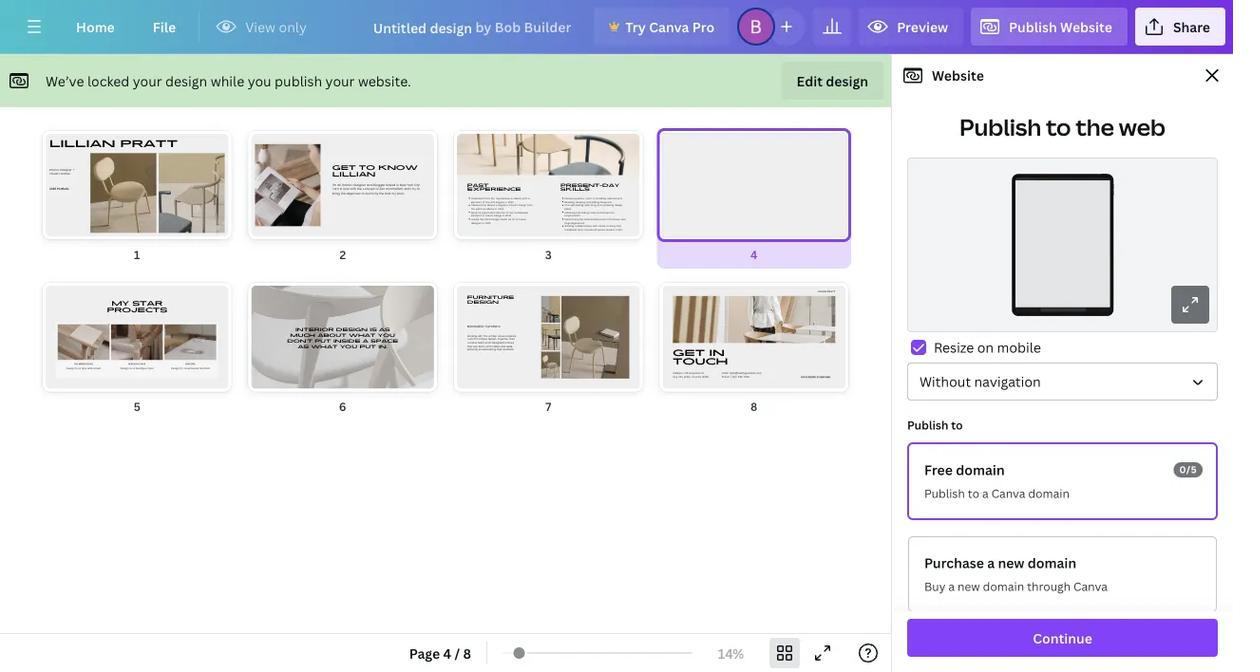 Task type: describe. For each thing, give the bounding box(es) containing it.
custom
[[467, 338, 477, 342]]

file
[[153, 18, 176, 36]]

0 horizontal spatial academy
[[284, 138, 333, 155]]

i'm an interior designer and blogger based in new york city. i am in love with the concept of zen minimalism and i try to bring this approach to both my life and my work.
[[332, 183, 420, 196]]

0 horizontal spatial in-
[[305, 228, 320, 244]]

1 vertical spatial drawing,
[[576, 200, 586, 204]]

+
[[73, 168, 75, 173]]

to inside get to know lillian
[[359, 164, 375, 172]]

required
[[506, 335, 516, 339]]

1 horizontal spatial optimal
[[599, 228, 638, 244]]

1 horizontal spatial adhering
[[565, 211, 575, 215]]

for left restaurant
[[180, 367, 183, 371]]

1 horizontal spatial graduated from the trempleway academy with a bachelor of fine arts degree in 2020 obtained my master's degree in interior design from the same academy in 2022 became a part-time teacher at the trempleway institute for interior design in 2023 joined the dxcb design studio as an in-house designer in 2023
[[471, 197, 533, 225]]

without
[[920, 373, 971, 391]]

york
[[407, 183, 413, 188]]

in.
[[378, 345, 388, 350]]

design inside interior design is as much about what you don't put inside a space as what you put in.
[[336, 327, 368, 333]]

edit
[[797, 72, 823, 90]]

1 vertical spatial skills
[[561, 187, 590, 192]]

1 vertical spatial space,
[[577, 197, 585, 201]]

0 horizontal spatial institute
[[114, 213, 154, 229]]

1 horizontal spatial dxcb
[[484, 218, 491, 222]]

beauvois
[[128, 363, 139, 366]]

1 vertical spatial conceptualizing,
[[565, 204, 584, 208]]

resize
[[934, 339, 974, 357]]

0 horizontal spatial master's
[[183, 168, 225, 184]]

work.
[[397, 191, 404, 196]]

1 horizontal spatial obtained
[[471, 204, 482, 208]]

publish
[[275, 72, 322, 90]]

main menu bar
[[0, 0, 1233, 54]]

0 horizontal spatial website
[[932, 67, 984, 85]]

8 inside button
[[463, 645, 471, 663]]

0 horizontal spatial what
[[311, 345, 338, 350]]

1 vertical spatial life
[[619, 228, 622, 232]]

123
[[685, 372, 688, 376]]

am
[[334, 187, 339, 192]]

page 4 / 8
[[409, 645, 471, 663]]

1 vertical spatial 2020
[[508, 200, 514, 204]]

4 inside page 4 / 8 button
[[443, 645, 451, 663]]

1 horizontal spatial new
[[998, 555, 1025, 573]]

country
[[692, 375, 701, 379]]

Without navigation button
[[907, 363, 1218, 401]]

creative
[[467, 341, 477, 346]]

in inside get in touch
[[709, 348, 725, 358]]

1 vertical spatial dreams
[[692, 273, 732, 289]]

frucinni
[[186, 363, 195, 366]]

interior design is as much about what you don't put inside a space as what you put in. button
[[251, 286, 434, 416]]

14%
[[718, 645, 744, 663]]

1 horizontal spatial blueprints
[[669, 153, 719, 170]]

pro
[[692, 18, 715, 36]]

1 horizontal spatial codes
[[621, 198, 652, 214]]

/
[[455, 645, 460, 663]]

1 horizontal spatial part-
[[484, 211, 490, 215]]

0 horizontal spatial placement
[[594, 218, 607, 222]]

concept
[[363, 187, 375, 192]]

publish to
[[907, 418, 963, 433]]

view only
[[245, 18, 307, 36]]

1 vertical spatial room,
[[586, 197, 592, 201]]

1 vertical spatial studio
[[239, 228, 270, 244]]

view only status
[[207, 15, 316, 38]]

visual
[[49, 172, 58, 176]]

456
[[738, 376, 743, 380]]

1 your from the left
[[133, 72, 162, 90]]

0 vertical spatial residential
[[565, 228, 577, 232]]

1 horizontal spatial lillian
[[818, 290, 827, 295]]

designed
[[492, 341, 503, 346]]

publish for publish to a canva domain
[[925, 486, 965, 502]]

1 horizontal spatial academy
[[483, 207, 495, 211]]

on
[[978, 339, 994, 357]]

1 horizontal spatial experience
[[467, 187, 521, 192]]

0 horizontal spatial graduated from the trempleway academy with a bachelor of fine arts degree in 2020 obtained my master's degree in interior design from the same academy in 2022 became a part-time teacher at the trempleway institute for interior design in 2023 joined the dxcb design studio as an in-house designer in 2023
[[114, 138, 378, 259]]

hello@reallygreatsite.com
[[730, 372, 762, 376]]

the
[[484, 335, 488, 339]]

publish for publish website
[[1009, 18, 1057, 36]]

home
[[76, 18, 115, 36]]

an inside the i'm an interior designer and blogger based in new york city. i am in love with the concept of zen minimalism and i try to bring this approach to both my life and my work.
[[337, 183, 341, 188]]

canva inside purchase a new domain buy a new domain through canva
[[1074, 579, 1108, 595]]

get for get to know lillian
[[332, 164, 356, 172]]

1 vertical spatial sketching,
[[585, 204, 597, 208]]

0 horizontal spatial obtained
[[114, 168, 161, 184]]

bring inside the i'm an interior designer and blogger based in new york city. i am in love with the concept of zen minimalism and i try to bring this approach to both my life and my work.
[[332, 191, 340, 196]]

publish for publish to the web
[[960, 112, 1042, 143]]

1 horizontal spatial canva
[[992, 486, 1026, 502]]

work
[[808, 375, 816, 379]]

resize on mobile
[[934, 339, 1041, 357]]

1 horizontal spatial 8
[[751, 399, 758, 415]]

boutique
[[136, 367, 147, 371]]

1 horizontal spatial bachelor
[[471, 200, 482, 204]]

1 vertical spatial assessing
[[565, 197, 576, 201]]

1 horizontal spatial same
[[476, 207, 482, 211]]

2025 portfolio
[[49, 187, 69, 191]]

love
[[343, 187, 349, 192]]

0/5
[[1180, 464, 1198, 477]]

0 horizontal spatial you
[[248, 72, 271, 90]]

0 vertical spatial determining
[[565, 218, 579, 222]]

1 horizontal spatial rendering
[[678, 168, 727, 184]]

0 vertical spatial space,
[[569, 138, 602, 155]]

let's work together address: 123 anywhere st. any city, state, country 12345 phone: (123) 456 7890 email: hello@reallygreatsite.com
[[673, 372, 830, 380]]

navigation
[[974, 373, 1041, 391]]

lillian pratt
[[49, 137, 178, 149]]

design.
[[488, 338, 497, 342]]

buy
[[925, 579, 946, 595]]

much
[[290, 333, 315, 339]]

0 vertical spatial house
[[519, 218, 526, 222]]

0 vertical spatial dreams
[[606, 228, 615, 232]]

design inside furniture design
[[467, 300, 499, 305]]

0 vertical spatial in-
[[516, 218, 519, 222]]

we've
[[46, 72, 84, 90]]

0 horizontal spatial or
[[593, 197, 596, 201]]

2 horizontal spatial you
[[378, 333, 395, 339]]

1 horizontal spatial day
[[677, 75, 751, 99]]

amber
[[489, 335, 497, 339]]

space inside interior design is as much about what you don't put inside a space as what you put in.
[[371, 339, 398, 344]]

free
[[925, 461, 953, 480]]

2
[[340, 247, 346, 262]]

domain up the through
[[1028, 555, 1077, 573]]

design inside main menu bar
[[430, 18, 472, 36]]

0 horizontal spatial became
[[114, 198, 156, 214]]

state,
[[684, 375, 691, 379]]

0 horizontal spatial reading,
[[515, 153, 559, 170]]

0 vertical spatial collaboratively
[[575, 225, 592, 228]]

this
[[341, 191, 346, 196]]

domain up purchase a new domain buy a new domain through canva
[[1029, 486, 1070, 502]]

1 vertical spatial present-day skills
[[561, 182, 620, 192]]

my inside the my star projects
[[112, 300, 129, 307]]

0 vertical spatial past experience
[[97, 75, 329, 119]]

0 vertical spatial fine
[[175, 153, 195, 170]]

encapsulating
[[479, 348, 496, 353]]

place
[[139, 363, 146, 366]]

i inside minimalist comforts working with the amber house required custom furniture design. together, their creative team and i designed furniture that was both comfortable and sleek, perfectly encapsulating their aesthetic.
[[491, 341, 491, 346]]

0 horizontal spatial academy
[[165, 183, 214, 199]]

without navigation
[[920, 373, 1041, 391]]

purchase
[[925, 555, 984, 573]]

7890
[[744, 376, 750, 380]]

that
[[467, 345, 472, 349]]

get in touch
[[673, 348, 728, 367]]

let's
[[801, 375, 807, 379]]

publish to the web
[[960, 112, 1166, 143]]

1 horizontal spatial became
[[471, 211, 481, 215]]

2 horizontal spatial working
[[565, 225, 574, 228]]

0 vertical spatial editing
[[631, 153, 666, 170]]

restaurant
[[186, 367, 199, 371]]

1 vertical spatial placement
[[641, 228, 696, 244]]

of inside the i'm an interior designer and blogger based in new york city. i am in love with the concept of zen minimalism and i try to bring this approach to both my life and my work.
[[376, 187, 379, 192]]

0 horizontal spatial part-
[[169, 198, 196, 214]]

is
[[370, 327, 377, 333]]

0 horizontal spatial clients
[[598, 225, 606, 228]]

1 horizontal spatial put
[[360, 345, 376, 350]]

for up furniture design
[[481, 214, 484, 218]]

1 vertical spatial residential
[[515, 273, 567, 289]]

2 your from the left
[[326, 72, 355, 90]]

1 vertical spatial plans
[[565, 207, 571, 211]]

1 horizontal spatial builiding
[[651, 138, 693, 155]]

lillian pratt
[[818, 290, 836, 295]]

0 vertical spatial drawing,
[[562, 153, 605, 170]]

try canva pro button
[[593, 8, 730, 46]]

1 vertical spatial academy
[[511, 197, 522, 201]]

approach
[[347, 191, 362, 196]]

0 horizontal spatial plans
[[515, 183, 543, 199]]

0 vertical spatial arts
[[198, 153, 218, 170]]

1 horizontal spatial i
[[411, 187, 411, 192]]

0 horizontal spatial time
[[196, 198, 219, 214]]

0 vertical spatial skills
[[498, 95, 623, 119]]

1 horizontal spatial institute
[[471, 214, 481, 218]]

6
[[339, 399, 346, 415]]

0 horizontal spatial 2020
[[272, 153, 297, 170]]

pratt
[[120, 137, 178, 149]]

design inside the edit design button
[[826, 72, 869, 90]]

page 4 / 8 button
[[402, 639, 479, 669]]

1 vertical spatial working
[[515, 258, 556, 274]]

1 vertical spatial house
[[320, 228, 350, 244]]

the inside the i'm an interior designer and blogger based in new york city. i am in love with the concept of zen minimalism and i try to bring this approach to both my life and my work.
[[357, 187, 362, 192]]

1 horizontal spatial time
[[490, 211, 496, 215]]

don't
[[287, 339, 313, 344]]

interior
[[342, 183, 352, 188]]

with inside the i'm an interior designer and blogger based in new york city. i am in love with the concept of zen minimalism and i try to bring this approach to both my life and my work.
[[350, 187, 356, 192]]

0 vertical spatial present-
[[498, 75, 677, 99]]

domain left the through
[[983, 579, 1024, 595]]

domain up publish to a canva domain
[[956, 461, 1005, 480]]

minimalism
[[386, 187, 403, 192]]

0 vertical spatial commercial
[[583, 228, 597, 232]]

website inside publish website dropdown button
[[1061, 18, 1113, 36]]

1 vertical spatial past experience
[[467, 182, 521, 192]]

publish for publish to
[[907, 418, 949, 433]]

for down pratt
[[157, 213, 171, 229]]

zen
[[380, 187, 385, 192]]

about
[[318, 333, 347, 339]]

5
[[134, 399, 140, 415]]

12345
[[702, 375, 709, 379]]

1 vertical spatial clients
[[659, 258, 692, 274]]

phone:
[[722, 376, 730, 380]]

together,
[[498, 338, 509, 342]]

by
[[476, 18, 492, 36]]

locked
[[87, 72, 130, 90]]

0 horizontal spatial codes
[[589, 211, 597, 215]]

14% button
[[700, 639, 762, 669]]

0 horizontal spatial teacher
[[222, 198, 261, 214]]

publish website
[[1009, 18, 1113, 36]]

try canva pro
[[626, 18, 715, 36]]

1 vertical spatial fine
[[485, 200, 490, 204]]



Task type: locate. For each thing, give the bounding box(es) containing it.
get for get in touch
[[673, 348, 705, 358]]

canva right try
[[649, 18, 689, 36]]

1 horizontal spatial editing
[[631, 153, 666, 170]]

past experience right city.
[[467, 182, 521, 192]]

i left 'am'
[[332, 187, 333, 192]]

2 horizontal spatial house
[[519, 218, 526, 222]]

designer up "star"
[[114, 243, 158, 259]]

1 vertical spatial bring
[[610, 225, 616, 228]]

interior
[[49, 168, 59, 173], [279, 168, 314, 184], [510, 204, 518, 208], [174, 213, 209, 229], [485, 214, 493, 218], [295, 327, 334, 333]]

untitled design by bob builder
[[373, 18, 571, 36]]

0 vertical spatial bachelor
[[114, 153, 159, 170]]

became
[[114, 198, 156, 214], [471, 211, 481, 215]]

the inside design for a spa and retreat the amber house design for a boutique hotel beauvois place design for a restaurant and bar frucinni
[[74, 363, 78, 366]]

1 vertical spatial arts
[[491, 200, 495, 204]]

you down inside
[[340, 345, 357, 350]]

email:
[[722, 372, 729, 376]]

graduated
[[114, 138, 169, 155], [471, 197, 484, 201]]

working inside minimalist comforts working with the amber house required custom furniture design. together, their creative team and i designed furniture that was both comfortable and sleek, perfectly encapsulating their aesthetic.
[[467, 335, 477, 339]]

touch
[[673, 356, 728, 367]]

lillian up interior
[[332, 170, 376, 178]]

publish to a canva domain
[[925, 486, 1070, 502]]

1 vertical spatial determining
[[515, 228, 576, 244]]

canva down "free domain"
[[992, 486, 1026, 502]]

publish inside dropdown button
[[1009, 18, 1057, 36]]

0 vertical spatial both
[[366, 191, 373, 196]]

dxcb
[[484, 218, 491, 222], [171, 228, 198, 244]]

1 vertical spatial experience
[[467, 187, 521, 192]]

1 vertical spatial get
[[673, 348, 705, 358]]

get up 123
[[673, 348, 705, 358]]

put left in. at the bottom
[[360, 345, 376, 350]]

website left share dropdown button
[[1061, 18, 1113, 36]]

website down preview
[[932, 67, 984, 85]]

for down amber at left
[[75, 367, 79, 371]]

past
[[97, 75, 190, 99], [467, 182, 489, 188]]

same
[[134, 183, 162, 199], [476, 207, 482, 211]]

2 horizontal spatial bring
[[708, 258, 734, 274]]

bachelor
[[114, 153, 159, 170], [471, 200, 482, 204]]

what down is
[[349, 333, 376, 339]]

0 vertical spatial canva
[[649, 18, 689, 36]]

0 vertical spatial past
[[97, 75, 190, 99]]

a inside interior design is as much about what you don't put inside a space as what you put in.
[[363, 339, 369, 344]]

0 vertical spatial builiding
[[651, 138, 693, 155]]

website
[[1061, 18, 1113, 36], [932, 67, 984, 85]]

your right publish
[[326, 72, 355, 90]]

from
[[173, 138, 197, 155], [355, 168, 378, 184], [485, 197, 490, 201], [527, 204, 533, 208]]

life inside the i'm an interior designer and blogger based in new york city. i am in love with the concept of zen minimalism and i try to bring this approach to both my life and my work.
[[380, 191, 384, 196]]

portfolio
[[57, 187, 69, 191]]

0 horizontal spatial dxcb
[[171, 228, 198, 244]]

you right 'while'
[[248, 72, 271, 90]]

furniture
[[611, 218, 620, 222], [712, 228, 754, 244], [467, 295, 514, 301], [477, 338, 487, 342], [504, 341, 514, 346]]

lillian inside get to know lillian
[[332, 170, 376, 178]]

8
[[751, 399, 758, 415], [463, 645, 471, 663]]

get up interior
[[332, 164, 356, 172]]

for down beauvois
[[129, 367, 133, 371]]

page
[[409, 645, 440, 663]]

2 vertical spatial designer
[[114, 243, 158, 259]]

0 vertical spatial assessing
[[515, 138, 565, 155]]

0 vertical spatial or
[[637, 138, 647, 155]]

both left the zen
[[366, 191, 373, 196]]

degree
[[221, 153, 257, 170], [228, 168, 264, 184], [496, 200, 505, 204], [498, 204, 506, 208]]

interior inside interior design is as much about what you don't put inside a space as what you put in.
[[295, 327, 334, 333]]

0 horizontal spatial bachelor
[[114, 153, 159, 170]]

publish
[[1009, 18, 1057, 36], [960, 112, 1042, 143], [907, 418, 949, 433], [925, 486, 965, 502]]

bar
[[205, 367, 210, 371]]

creative
[[58, 172, 70, 176]]

or
[[637, 138, 647, 155], [593, 197, 596, 201]]

in
[[260, 153, 269, 170], [267, 168, 276, 184], [396, 183, 399, 188], [217, 183, 226, 199], [340, 187, 342, 192], [505, 200, 507, 204], [507, 204, 509, 208], [495, 207, 497, 211], [250, 213, 258, 229], [503, 214, 505, 218], [482, 221, 484, 225], [161, 243, 170, 259], [709, 348, 725, 358]]

domain
[[956, 461, 1005, 480], [1029, 486, 1070, 502], [1028, 555, 1077, 573], [983, 579, 1024, 595]]

0 vertical spatial optimal
[[584, 218, 593, 222]]

view
[[245, 18, 276, 36]]

1 horizontal spatial in-
[[516, 218, 519, 222]]

past up pratt
[[97, 75, 190, 99]]

0 horizontal spatial optimal
[[584, 218, 593, 222]]

1 horizontal spatial graduated
[[471, 197, 484, 201]]

know
[[378, 164, 418, 172]]

0 horizontal spatial editing
[[592, 200, 600, 204]]

try
[[626, 18, 646, 36]]

interior designer + visual creative
[[49, 168, 75, 176]]

0 horizontal spatial large
[[515, 243, 541, 259]]

0 horizontal spatial an
[[289, 228, 302, 244]]

2 vertical spatial bring
[[708, 258, 734, 274]]

1 vertical spatial master's
[[487, 204, 497, 208]]

1 horizontal spatial placement
[[641, 228, 696, 244]]

1 horizontal spatial house
[[320, 228, 350, 244]]

part- up furniture design
[[484, 211, 490, 215]]

8 right /
[[463, 645, 471, 663]]

plans
[[515, 183, 543, 199], [565, 207, 571, 211]]

appliances
[[572, 221, 585, 225], [544, 243, 600, 259]]

continue
[[1033, 630, 1093, 648]]

determining
[[565, 218, 579, 222], [515, 228, 576, 244]]

you up in. at the bottom
[[378, 333, 395, 339]]

0 vertical spatial master's
[[183, 168, 225, 184]]

0 vertical spatial same
[[134, 183, 162, 199]]

0 vertical spatial obtained
[[114, 168, 161, 184]]

0 horizontal spatial past experience
[[97, 75, 329, 119]]

canva inside button
[[649, 18, 689, 36]]

put
[[315, 339, 331, 344], [360, 345, 376, 350]]

8 down let's work together address: 123 anywhere st. any city, state, country 12345 phone: (123) 456 7890 email: hello@reallygreatsite.com
[[751, 399, 758, 415]]

1 horizontal spatial fine
[[485, 200, 490, 204]]

1 vertical spatial collaboratively
[[559, 258, 633, 274]]

designer up approach on the left top of page
[[353, 183, 366, 188]]

design
[[317, 168, 351, 184], [519, 204, 527, 208], [212, 213, 246, 229], [494, 214, 502, 218], [492, 218, 500, 222], [201, 228, 235, 244], [66, 367, 75, 371], [120, 367, 129, 371], [171, 367, 179, 371]]

experience right city.
[[467, 187, 521, 192]]

collaboratively
[[575, 225, 592, 228], [559, 258, 633, 274]]

past right city.
[[467, 182, 489, 188]]

designer up furniture design
[[471, 221, 482, 225]]

experience down 'while'
[[97, 95, 329, 119]]

0 vertical spatial day
[[677, 75, 751, 99]]

1 vertical spatial graduated
[[471, 197, 484, 201]]

(123)
[[731, 376, 737, 380]]

past experience up pratt
[[97, 75, 329, 119]]

through
[[1027, 579, 1071, 595]]

both inside the i'm an interior designer and blogger based in new york city. i am in love with the concept of zen minimalism and i try to bring this approach to both my life and my work.
[[366, 191, 373, 196]]

pratt
[[827, 290, 836, 295]]

star
[[132, 300, 163, 307]]

1 vertical spatial optimal
[[599, 228, 638, 244]]

canva right the through
[[1074, 579, 1108, 595]]

1 vertical spatial space
[[658, 273, 689, 289]]

1 vertical spatial you
[[378, 333, 395, 339]]

share
[[1173, 18, 1211, 36]]

lillian left pratt
[[818, 290, 827, 295]]

fine
[[175, 153, 195, 170], [485, 200, 490, 204]]

builiding
[[651, 138, 693, 155], [596, 197, 606, 201]]

your
[[133, 72, 162, 90], [326, 72, 355, 90]]

space
[[598, 228, 605, 232], [658, 273, 689, 289], [371, 339, 398, 344]]

1 vertical spatial dxcb
[[171, 228, 198, 244]]

house
[[519, 218, 526, 222], [320, 228, 350, 244], [86, 363, 93, 366]]

comforts
[[485, 324, 501, 329]]

both inside minimalist comforts working with the amber house required custom furniture design. together, their creative team and i designed furniture that was both comfortable and sleek, perfectly encapsulating their aesthetic.
[[479, 345, 484, 349]]

design for a spa and retreat the amber house design for a boutique hotel beauvois place design for a restaurant and bar frucinni
[[66, 363, 210, 371]]

purchase a new domain buy a new domain through canva
[[925, 555, 1108, 595]]

2022 up furniture design
[[498, 207, 504, 211]]

put down about
[[315, 339, 331, 344]]

1 vertical spatial academy
[[483, 207, 495, 211]]

preview
[[897, 18, 948, 36]]

1 vertical spatial lillian
[[818, 290, 827, 295]]

2 vertical spatial working
[[467, 335, 477, 339]]

1 horizontal spatial past
[[467, 182, 489, 188]]

get inside get to know lillian
[[332, 164, 356, 172]]

home link
[[61, 8, 130, 46]]

lillian
[[332, 170, 376, 178], [818, 290, 827, 295]]

0 horizontal spatial blueprints
[[601, 200, 612, 204]]

designer
[[353, 183, 366, 188], [471, 221, 482, 225], [114, 243, 158, 259]]

1 horizontal spatial 2022
[[498, 207, 504, 211]]

0 horizontal spatial both
[[366, 191, 373, 196]]

0 horizontal spatial space
[[371, 339, 398, 344]]

2022 left i'm on the left top of the page
[[229, 183, 254, 199]]

1 vertical spatial same
[[476, 207, 482, 211]]

we've locked your design while you publish your website.
[[46, 72, 411, 90]]

get
[[332, 164, 356, 172], [673, 348, 705, 358]]

0 vertical spatial graduated
[[114, 138, 169, 155]]

0 vertical spatial space
[[598, 228, 605, 232]]

aesthetic.
[[503, 348, 515, 353]]

amber
[[79, 363, 86, 366]]

drawing,
[[562, 153, 605, 170], [576, 200, 586, 204]]

both
[[366, 191, 373, 196], [479, 345, 484, 349]]

0 vertical spatial 8
[[751, 399, 758, 415]]

any
[[673, 375, 678, 379]]

get inside get in touch
[[673, 348, 705, 358]]

blogger
[[374, 183, 385, 188]]

0 vertical spatial life
[[380, 191, 384, 196]]

0 vertical spatial dxcb
[[484, 218, 491, 222]]

i left designed
[[491, 341, 491, 346]]

2 horizontal spatial an
[[512, 218, 515, 222]]

what down about
[[311, 345, 338, 350]]

1 vertical spatial in-
[[305, 228, 320, 244]]

designer inside the i'm an interior designer and blogger based in new york city. i am in love with the concept of zen minimalism and i try to bring this approach to both my life and my work.
[[353, 183, 366, 188]]

2 horizontal spatial space
[[658, 273, 689, 289]]

only
[[279, 18, 307, 36]]

0 vertical spatial you
[[248, 72, 271, 90]]

1 horizontal spatial designer
[[353, 183, 366, 188]]

0 horizontal spatial joined
[[114, 228, 148, 244]]

1 vertical spatial designer
[[471, 221, 482, 225]]

house
[[498, 335, 505, 339]]

0 vertical spatial placement
[[594, 218, 607, 222]]

1 horizontal spatial reading,
[[565, 200, 575, 204]]

1 horizontal spatial your
[[326, 72, 355, 90]]

file button
[[138, 8, 191, 46]]

new right purchase
[[998, 555, 1025, 573]]

2 vertical spatial space
[[371, 339, 398, 344]]

both right was
[[479, 345, 484, 349]]

blueprints
[[669, 153, 719, 170], [601, 200, 612, 204]]

1 vertical spatial an
[[512, 218, 515, 222]]

with
[[336, 138, 356, 155], [350, 187, 356, 192], [523, 197, 528, 201], [593, 225, 598, 228], [636, 258, 656, 274], [478, 335, 483, 339]]

furniture design
[[467, 295, 514, 305]]

interior inside interior designer + visual creative
[[49, 168, 59, 173]]

experience
[[97, 95, 329, 119], [467, 187, 521, 192]]

projects
[[107, 306, 167, 314]]

your right locked
[[133, 72, 162, 90]]

and
[[608, 153, 628, 170], [655, 168, 675, 184], [367, 183, 373, 188], [404, 187, 410, 192], [385, 191, 391, 196], [655, 198, 675, 214], [586, 200, 591, 204], [597, 204, 602, 208], [597, 211, 602, 215], [621, 218, 626, 222], [757, 228, 777, 244], [578, 228, 582, 232], [571, 273, 591, 289], [485, 341, 490, 346], [501, 345, 506, 349], [87, 367, 92, 371], [200, 367, 205, 371]]

new down purchase
[[958, 579, 980, 595]]

1 vertical spatial large
[[515, 243, 541, 259]]

1 horizontal spatial at
[[506, 211, 509, 215]]

1 horizontal spatial an
[[337, 183, 341, 188]]

designer
[[60, 168, 72, 173]]

conceptualizing,
[[515, 168, 599, 184], [565, 204, 584, 208]]

1 vertical spatial day
[[602, 182, 620, 188]]

commercial
[[583, 228, 597, 232], [594, 273, 655, 289]]

1 horizontal spatial teacher
[[496, 211, 506, 215]]

i left try
[[411, 187, 411, 192]]

preview button
[[859, 8, 964, 46]]

with inside minimalist comforts working with the amber house required custom furniture design. together, their creative team and i designed furniture that was both comfortable and sleek, perfectly encapsulating their aesthetic.
[[478, 335, 483, 339]]

part- down pratt
[[169, 198, 196, 214]]

1 horizontal spatial you
[[340, 345, 357, 350]]

in-
[[516, 218, 519, 222], [305, 228, 320, 244]]

the
[[1076, 112, 1115, 143], [200, 138, 216, 155], [114, 183, 130, 199], [357, 187, 362, 192], [491, 197, 495, 201], [278, 198, 294, 214], [471, 207, 475, 211], [509, 211, 513, 215], [480, 218, 484, 222], [580, 218, 583, 222], [151, 228, 167, 244], [580, 228, 596, 244], [74, 363, 78, 366]]

i'm
[[332, 183, 336, 188]]

a
[[359, 138, 366, 155], [528, 197, 530, 201], [159, 198, 166, 214], [482, 211, 483, 215], [363, 339, 369, 344], [79, 367, 81, 371], [133, 367, 135, 371], [184, 367, 186, 371], [983, 486, 989, 502], [987, 555, 995, 573], [949, 579, 955, 595]]

an
[[337, 183, 341, 188], [512, 218, 515, 222], [289, 228, 302, 244]]

minimalist
[[467, 324, 484, 329]]

arts
[[198, 153, 218, 170], [491, 200, 495, 204]]

0 vertical spatial room,
[[605, 138, 634, 155]]

house inside design for a spa and retreat the amber house design for a boutique hotel beauvois place design for a restaurant and bar frucinni
[[86, 363, 93, 366]]

1 horizontal spatial sketching,
[[602, 168, 652, 184]]

2 vertical spatial you
[[340, 345, 357, 350]]

1 vertical spatial commercial
[[594, 273, 655, 289]]

minimalist comforts working with the amber house required custom furniture design. together, their creative team and i designed furniture that was both comfortable and sleek, perfectly encapsulating their aesthetic.
[[467, 324, 516, 353]]

optimal
[[584, 218, 593, 222], [599, 228, 638, 244]]

get to know lillian
[[332, 164, 418, 178]]



Task type: vqa. For each thing, say whether or not it's contained in the screenshot.
relevant
no



